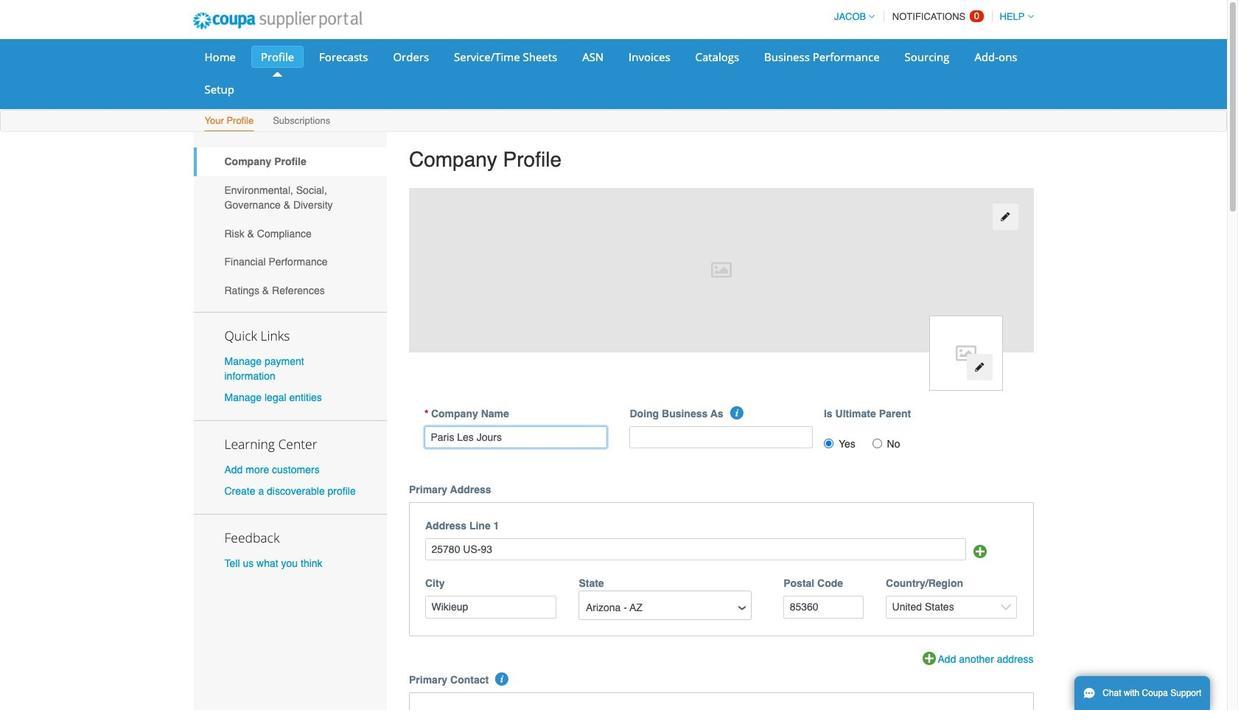 Task type: locate. For each thing, give the bounding box(es) containing it.
0 vertical spatial change image image
[[1001, 212, 1011, 222]]

1 vertical spatial change image image
[[975, 362, 985, 373]]

1 horizontal spatial change image image
[[1001, 212, 1011, 222]]

navigation
[[828, 2, 1034, 31]]

None text field
[[630, 426, 813, 448], [425, 596, 557, 618], [630, 426, 813, 448], [425, 596, 557, 618]]

change image image for logo
[[975, 362, 985, 373]]

0 horizontal spatial change image image
[[975, 362, 985, 373]]

coupa supplier portal image
[[182, 2, 372, 39]]

None text field
[[425, 426, 608, 448], [425, 538, 966, 560], [784, 596, 864, 618], [425, 426, 608, 448], [425, 538, 966, 560], [784, 596, 864, 618]]

Select an Option text field
[[581, 597, 751, 619]]

None radio
[[824, 438, 834, 448], [873, 438, 882, 448], [824, 438, 834, 448], [873, 438, 882, 448]]

additional information image
[[496, 673, 509, 686]]

background image
[[409, 188, 1034, 352]]

change image image
[[1001, 212, 1011, 222], [975, 362, 985, 373]]

logo image
[[929, 315, 1003, 391]]



Task type: describe. For each thing, give the bounding box(es) containing it.
additional information image
[[731, 406, 744, 419]]

change image image for background image
[[1001, 212, 1011, 222]]

add image
[[974, 545, 987, 558]]



Task type: vqa. For each thing, say whether or not it's contained in the screenshot.
SHEETS
no



